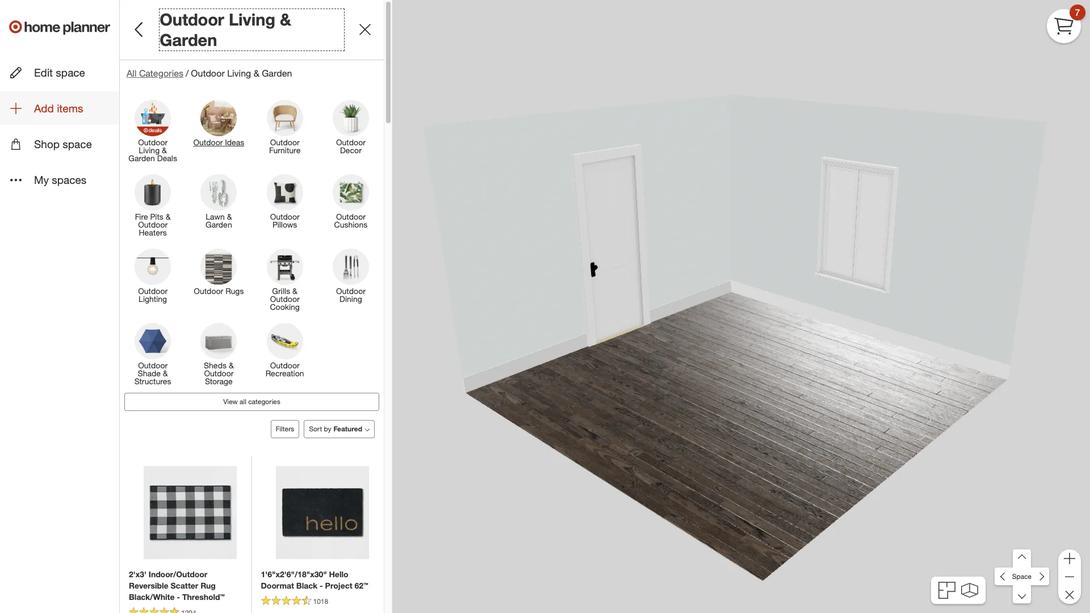 Task type: describe. For each thing, give the bounding box(es) containing it.
& inside "lawn & garden"
[[227, 212, 232, 222]]

fire
[[135, 212, 148, 222]]

7
[[1076, 7, 1081, 18]]

2'x3' indoor/outdoor reversible scatter rug black/white - threshold™
[[129, 570, 225, 602]]

outdoor pillows image
[[267, 175, 303, 211]]

lighting
[[139, 295, 167, 304]]

outdoor for outdoor living & garden deals
[[138, 138, 168, 147]]

outdoor lighting
[[138, 287, 168, 304]]

rugs
[[226, 287, 244, 296]]

outdoor for outdoor pillows
[[270, 212, 300, 222]]

outdoor for outdoor lighting
[[138, 287, 168, 296]]

ideas
[[225, 138, 245, 147]]

sort by featured
[[309, 425, 363, 434]]

grills & outdoor cooking button
[[252, 249, 318, 314]]

filters
[[276, 425, 294, 434]]

& inside grills & outdoor cooking
[[293, 287, 298, 296]]

outdoor cushions
[[334, 212, 368, 230]]

1018
[[313, 598, 329, 606]]

outdoor for outdoor dining
[[336, 287, 366, 296]]

outdoor living & garden deals image
[[135, 100, 171, 137]]

featured
[[334, 425, 363, 434]]

add items
[[34, 102, 83, 115]]

edit
[[34, 66, 53, 79]]

sheds
[[204, 361, 227, 371]]

outdoor ideas button
[[186, 100, 252, 160]]

outdoor shade & structures button
[[120, 323, 186, 389]]

garden inside outdoor living & garden deals
[[129, 154, 155, 163]]

heaters
[[139, 228, 167, 238]]

items
[[57, 102, 83, 115]]

outdoor for outdoor furniture
[[270, 138, 300, 147]]

add items button
[[0, 92, 119, 125]]

shop
[[34, 138, 60, 151]]

shade
[[138, 369, 161, 379]]

hello
[[329, 570, 349, 580]]

outdoor for outdoor decor
[[336, 138, 366, 147]]

62™
[[355, 581, 368, 591]]

my spaces button
[[0, 163, 119, 197]]

edit space button
[[0, 56, 119, 89]]

1'6"x2'6"/18"x30" hello doormat black - project 62™ button
[[261, 570, 375, 592]]

view
[[223, 398, 238, 406]]

top view button icon image
[[939, 582, 957, 599]]

outdoor recreation image
[[267, 324, 303, 360]]

deals
[[157, 154, 177, 163]]

/
[[186, 67, 189, 79]]

threshold™
[[182, 593, 225, 602]]

outdoor inside grills & outdoor cooking
[[270, 295, 300, 304]]

& inside the outdoor living & garden
[[280, 9, 291, 30]]

space
[[1013, 573, 1033, 581]]

outdoor rugs
[[194, 287, 244, 296]]

lawn & garden image
[[201, 175, 237, 211]]

by
[[324, 425, 332, 434]]

outdoor for outdoor shade & structures
[[138, 361, 168, 371]]

front view button icon image
[[962, 583, 979, 599]]

living for outdoor living & garden deals
[[139, 146, 160, 155]]

outdoor shade & structures
[[135, 361, 171, 387]]

- inside 1'6"x2'6"/18"x30" hello doormat black - project 62™
[[320, 581, 323, 591]]

outdoor lighting image
[[135, 249, 171, 285]]

lawn & garden button
[[186, 174, 252, 234]]

outdoor inside "sheds & outdoor storage"
[[204, 369, 234, 379]]

outdoor for outdoor recreation
[[270, 361, 300, 371]]

black
[[297, 581, 318, 591]]

add
[[34, 102, 54, 115]]

black/white
[[129, 593, 175, 602]]

outdoor decor image
[[333, 100, 369, 137]]

outdoor for outdoor living & garden
[[160, 9, 224, 30]]

7 button
[[1048, 5, 1086, 43]]

outdoor decor button
[[318, 100, 384, 160]]

outdoor living & garden deals
[[129, 138, 177, 163]]

space for shop space
[[63, 138, 92, 151]]

1 vertical spatial living
[[227, 67, 251, 79]]

garden up outdoor furniture image
[[262, 67, 292, 79]]

my spaces
[[34, 174, 87, 187]]

outdoor cushions image
[[333, 175, 369, 211]]

sheds & outdoor storage button
[[186, 323, 252, 389]]

view all categories
[[223, 398, 281, 406]]

shop space
[[34, 138, 92, 151]]

& inside outdoor living & garden deals
[[162, 146, 167, 155]]

my
[[34, 174, 49, 187]]

outdoor for outdoor cushions
[[336, 212, 366, 222]]

garden down lawn & garden image
[[206, 220, 232, 230]]

all
[[127, 67, 137, 79]]

outdoor recreation
[[266, 361, 304, 379]]

& inside fire pits & outdoor heaters
[[166, 212, 171, 222]]

grills & outdoor cooking image
[[267, 249, 303, 285]]

furniture
[[269, 146, 301, 155]]

project
[[325, 581, 353, 591]]

outdoor pillows button
[[252, 174, 318, 234]]

indoor/outdoor
[[149, 570, 207, 580]]

outdoor decor
[[336, 138, 366, 155]]

recreation
[[266, 369, 304, 379]]

2'x3' indoor/outdoor reversible scatter rug black/white - threshold™ image
[[144, 467, 237, 560]]

all categories / outdoor living & garden
[[127, 67, 292, 79]]

outdoor recreation button
[[252, 323, 318, 383]]



Task type: locate. For each thing, give the bounding box(es) containing it.
garden inside the outdoor living & garden
[[160, 30, 217, 50]]

2 vertical spatial living
[[139, 146, 160, 155]]

space inside edit space button
[[56, 66, 85, 79]]

cushions
[[334, 220, 368, 230]]

living for outdoor living & garden
[[229, 9, 276, 30]]

sheds & outdoor storage image
[[201, 324, 237, 360]]

outdoor furniture
[[269, 138, 301, 155]]

outdoor inside outdoor recreation
[[270, 361, 300, 371]]

pan camera left 30° image
[[996, 568, 1014, 586]]

space
[[56, 66, 85, 79], [63, 138, 92, 151]]

space right shop
[[63, 138, 92, 151]]

outdoor inside outdoor living & garden deals
[[138, 138, 168, 147]]

& inside outdoor shade & structures
[[163, 369, 168, 379]]

outdoor for outdoor rugs
[[194, 287, 223, 296]]

outdoor inside outdoor lighting button
[[138, 287, 168, 296]]

pits
[[150, 212, 164, 222]]

2'x3' indoor/outdoor reversible scatter rug black/white - threshold™ button
[[129, 570, 242, 604]]

fire pits & outdoor heaters
[[135, 212, 171, 238]]

pillows
[[273, 220, 297, 230]]

1'6"x2'6"/18"x30" hello doormat black - project 62™
[[261, 570, 368, 591]]

tilt camera down 30° image
[[1014, 586, 1032, 604]]

outdoor inside outdoor ideas button
[[193, 138, 223, 147]]

outdoor inside outdoor pillows button
[[270, 212, 300, 222]]

outdoor inside outdoor rugs button
[[194, 287, 223, 296]]

fire pits & outdoor heaters button
[[120, 174, 186, 240]]

pan camera right 30° image
[[1032, 568, 1050, 586]]

outdoor for outdoor ideas
[[193, 138, 223, 147]]

outdoor shade & structures image
[[135, 324, 171, 360]]

doormat
[[261, 581, 294, 591]]

living inside outdoor living & garden deals
[[139, 146, 160, 155]]

outdoor inside "outdoor decor" button
[[336, 138, 366, 147]]

0 vertical spatial space
[[56, 66, 85, 79]]

1 vertical spatial space
[[63, 138, 92, 151]]

structures
[[135, 377, 171, 387]]

garden up /
[[160, 30, 217, 50]]

categories
[[248, 398, 281, 406]]

sheds & outdoor storage
[[204, 361, 234, 387]]

edit space
[[34, 66, 85, 79]]

1'6"x2'6"/18"x30"
[[261, 570, 327, 580]]

spaces
[[52, 174, 87, 187]]

1 vertical spatial -
[[177, 593, 180, 602]]

outdoor inside outdoor furniture
[[270, 138, 300, 147]]

categories
[[139, 67, 184, 79]]

-
[[320, 581, 323, 591], [177, 593, 180, 602]]

decor
[[340, 146, 362, 155]]

outdoor dining image
[[333, 249, 369, 285]]

outdoor ideas
[[193, 138, 245, 147]]

storage
[[205, 377, 233, 387]]

space right edit at the left top of the page
[[56, 66, 85, 79]]

outdoor furniture button
[[252, 100, 318, 160]]

outdoor living & garden deals button
[[120, 100, 186, 166]]

garden
[[160, 30, 217, 50], [262, 67, 292, 79], [129, 154, 155, 163], [206, 220, 232, 230]]

outdoor
[[160, 9, 224, 30], [191, 67, 225, 79], [138, 138, 168, 147], [193, 138, 223, 147], [270, 138, 300, 147], [336, 138, 366, 147], [270, 212, 300, 222], [336, 212, 366, 222], [138, 220, 168, 230], [138, 287, 168, 296], [194, 287, 223, 296], [336, 287, 366, 296], [270, 295, 300, 304], [138, 361, 168, 371], [270, 361, 300, 371], [204, 369, 234, 379]]

all categories button
[[127, 67, 184, 80]]

1 horizontal spatial -
[[320, 581, 323, 591]]

space for edit space
[[56, 66, 85, 79]]

tilt camera up 30° image
[[1014, 550, 1032, 568]]

2'x3'
[[129, 570, 147, 580]]

all
[[240, 398, 247, 406]]

living inside the outdoor living & garden
[[229, 9, 276, 30]]

outdoor dining button
[[318, 249, 384, 309]]

0 vertical spatial -
[[320, 581, 323, 591]]

outdoor cushions button
[[318, 174, 384, 234]]

0 vertical spatial living
[[229, 9, 276, 30]]

outdoor living & garden
[[160, 9, 291, 50]]

sort
[[309, 425, 322, 434]]

outdoor inside outdoor shade & structures
[[138, 361, 168, 371]]

outdoor pillows
[[270, 212, 300, 230]]

cooking
[[270, 302, 300, 312]]

lawn & garden
[[206, 212, 232, 230]]

& inside "sheds & outdoor storage"
[[229, 361, 234, 371]]

living
[[229, 9, 276, 30], [227, 67, 251, 79], [139, 146, 160, 155]]

outdoor inside the outdoor living & garden
[[160, 9, 224, 30]]

outdoor furniture image
[[267, 100, 303, 137]]

shop space button
[[0, 127, 119, 161]]

home planner landing page image
[[9, 9, 110, 45]]

lawn
[[206, 212, 225, 222]]

outdoor dining
[[336, 287, 366, 304]]

rug
[[201, 581, 216, 591]]

- inside 2'x3' indoor/outdoor reversible scatter rug black/white - threshold™
[[177, 593, 180, 602]]

dining
[[340, 295, 362, 304]]

outdoor ideas image
[[201, 100, 237, 137]]

grills
[[272, 287, 290, 296]]

reversible
[[129, 581, 169, 591]]

outdoor rugs button
[[186, 249, 252, 309]]

outdoor rugs image
[[201, 249, 237, 285]]

view all categories button
[[124, 393, 380, 412]]

outdoor inside fire pits & outdoor heaters
[[138, 220, 168, 230]]

fire pits & outdoor heaters image
[[135, 175, 171, 211]]

&
[[280, 9, 291, 30], [254, 67, 260, 79], [162, 146, 167, 155], [166, 212, 171, 222], [227, 212, 232, 222], [293, 287, 298, 296], [229, 361, 234, 371], [163, 369, 168, 379]]

scatter
[[171, 581, 198, 591]]

0 horizontal spatial -
[[177, 593, 180, 602]]

outdoor lighting button
[[120, 249, 186, 309]]

filters button
[[271, 421, 300, 439]]

space inside shop space button
[[63, 138, 92, 151]]

- down the scatter
[[177, 593, 180, 602]]

grills & outdoor cooking
[[270, 287, 300, 312]]

outdoor inside outdoor dining button
[[336, 287, 366, 296]]

outdoor inside outdoor cushions
[[336, 212, 366, 222]]

1'6"x2'6"/18"x30" hello doormat black - project 62™ image
[[276, 467, 369, 560]]

garden left deals
[[129, 154, 155, 163]]

- right the black
[[320, 581, 323, 591]]



Task type: vqa. For each thing, say whether or not it's contained in the screenshot.
& within the Fire Pits & Outdoor Heaters
yes



